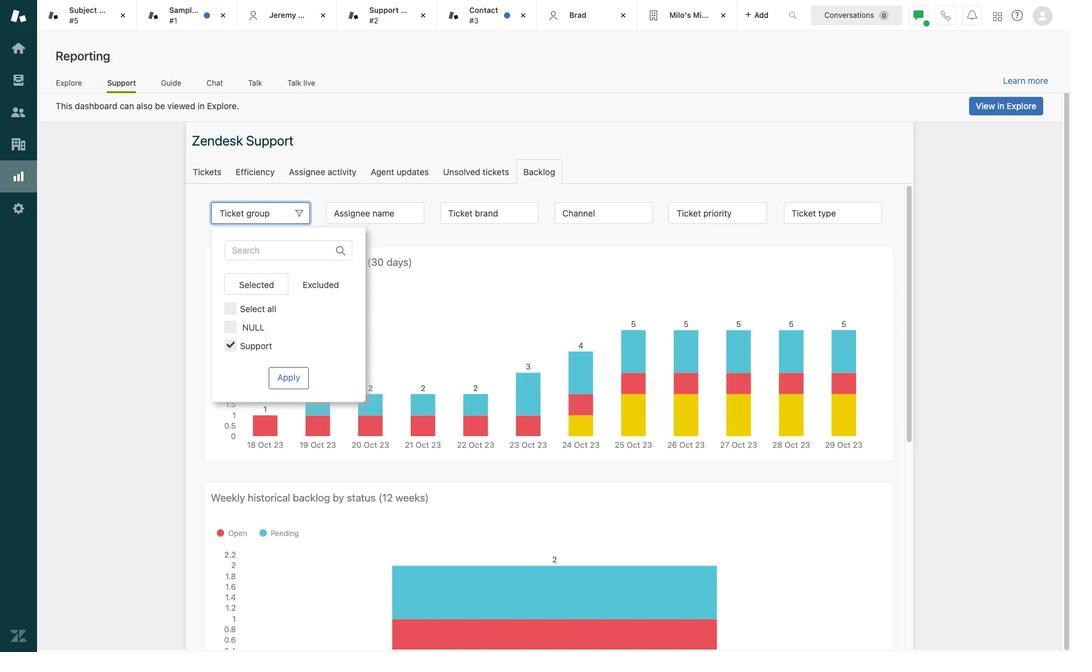 Task type: locate. For each thing, give the bounding box(es) containing it.
2 close image from the left
[[417, 9, 429, 22]]

1 horizontal spatial in
[[998, 101, 1005, 111]]

close image right 'contact #3'
[[517, 9, 529, 22]]

2 tab from the left
[[337, 0, 437, 31]]

1 horizontal spatial support
[[369, 6, 399, 15]]

talk live
[[287, 78, 315, 87]]

support for support outreach #2
[[369, 6, 399, 15]]

tab containing contact
[[437, 0, 537, 31]]

0 vertical spatial explore
[[56, 78, 82, 87]]

explore
[[56, 78, 82, 87], [1007, 101, 1037, 111]]

talk for talk
[[248, 78, 262, 87]]

jeremy miller tab
[[237, 0, 337, 31]]

close image inside '#1' tab
[[217, 9, 229, 22]]

3 tab from the left
[[437, 0, 537, 31]]

1 horizontal spatial talk
[[287, 78, 301, 87]]

guide
[[161, 78, 181, 87]]

view
[[976, 101, 995, 111]]

2 horizontal spatial close image
[[717, 9, 729, 22]]

explore up this
[[56, 78, 82, 87]]

1 horizontal spatial close image
[[317, 9, 329, 22]]

close image left add "dropdown button"
[[717, 9, 729, 22]]

line
[[99, 6, 114, 15]]

zendesk products image
[[993, 12, 1002, 21]]

chat
[[207, 78, 223, 87]]

close image right jeremy
[[317, 9, 329, 22]]

explore link
[[56, 78, 82, 91]]

in right view
[[998, 101, 1005, 111]]

1 in from the left
[[198, 101, 205, 111]]

1 vertical spatial explore
[[1007, 101, 1037, 111]]

view in explore button
[[969, 97, 1043, 116]]

tab containing support outreach
[[337, 0, 437, 31]]

support
[[369, 6, 399, 15], [107, 78, 136, 87]]

talk
[[248, 78, 262, 87], [287, 78, 301, 87]]

conversations button
[[811, 5, 903, 25]]

tab
[[37, 0, 137, 31], [337, 0, 437, 31], [437, 0, 537, 31], [637, 0, 737, 31]]

main element
[[0, 0, 37, 653]]

dashboard
[[75, 101, 117, 111]]

outreach
[[401, 6, 434, 15]]

brad tab
[[537, 0, 637, 31]]

support up #2
[[369, 6, 399, 15]]

#3
[[469, 16, 479, 25]]

tab containing subject line
[[37, 0, 137, 31]]

talk left live
[[287, 78, 301, 87]]

guide link
[[161, 78, 182, 91]]

learn
[[1003, 75, 1026, 86]]

close image right #2
[[417, 9, 429, 22]]

also
[[136, 101, 153, 111]]

contact #3
[[469, 6, 498, 25]]

2 talk from the left
[[287, 78, 301, 87]]

customers image
[[11, 104, 27, 120]]

0 horizontal spatial support
[[107, 78, 136, 87]]

#5
[[69, 16, 78, 25]]

explore inside button
[[1007, 101, 1037, 111]]

2 close image from the left
[[317, 9, 329, 22]]

close image right "brad"
[[617, 9, 629, 22]]

brad
[[569, 10, 586, 20]]

reporting
[[56, 49, 110, 63]]

1 talk from the left
[[248, 78, 262, 87]]

support inside "support outreach #2"
[[369, 6, 399, 15]]

0 vertical spatial support
[[369, 6, 399, 15]]

admin image
[[11, 201, 27, 217]]

jeremy
[[269, 10, 296, 20]]

0 horizontal spatial explore
[[56, 78, 82, 87]]

close image
[[217, 9, 229, 22], [417, 9, 429, 22], [517, 9, 529, 22], [617, 9, 629, 22]]

support up the can
[[107, 78, 136, 87]]

in right viewed
[[198, 101, 205, 111]]

close image
[[117, 9, 129, 22], [317, 9, 329, 22], [717, 9, 729, 22]]

3 close image from the left
[[717, 9, 729, 22]]

viewed
[[167, 101, 195, 111]]

more
[[1028, 75, 1048, 86]]

4 close image from the left
[[617, 9, 629, 22]]

button displays agent's chat status as online. image
[[914, 10, 924, 20]]

zendesk image
[[11, 629, 27, 645]]

0 horizontal spatial talk
[[248, 78, 262, 87]]

talk live link
[[287, 78, 316, 91]]

2 in from the left
[[998, 101, 1005, 111]]

explore down the learn more link
[[1007, 101, 1037, 111]]

1 tab from the left
[[37, 0, 137, 31]]

jeremy miller
[[269, 10, 318, 20]]

subject line #5
[[69, 6, 114, 25]]

organizations image
[[11, 137, 27, 153]]

0 horizontal spatial in
[[198, 101, 205, 111]]

subject
[[69, 6, 97, 15]]

in
[[198, 101, 205, 111], [998, 101, 1005, 111]]

close image right #1
[[217, 9, 229, 22]]

1 vertical spatial support
[[107, 78, 136, 87]]

0 horizontal spatial close image
[[117, 9, 129, 22]]

talk right chat
[[248, 78, 262, 87]]

1 horizontal spatial explore
[[1007, 101, 1037, 111]]

chat link
[[206, 78, 223, 91]]

get help image
[[1012, 10, 1023, 21]]

close image right 'line' on the top left
[[117, 9, 129, 22]]

1 close image from the left
[[217, 9, 229, 22]]



Task type: describe. For each thing, give the bounding box(es) containing it.
miller
[[298, 10, 318, 20]]

talk link
[[248, 78, 262, 91]]

learn more link
[[1003, 75, 1048, 86]]

add button
[[737, 0, 776, 30]]

get started image
[[11, 40, 27, 56]]

view in explore
[[976, 101, 1037, 111]]

can
[[120, 101, 134, 111]]

learn more
[[1003, 75, 1048, 86]]

support outreach #2
[[369, 6, 434, 25]]

support for support
[[107, 78, 136, 87]]

zendesk support image
[[11, 8, 27, 24]]

this
[[56, 101, 72, 111]]

in inside button
[[998, 101, 1005, 111]]

notifications image
[[967, 10, 977, 20]]

views image
[[11, 72, 27, 88]]

support link
[[107, 78, 136, 93]]

add
[[755, 10, 769, 19]]

3 close image from the left
[[517, 9, 529, 22]]

close image inside brad tab
[[617, 9, 629, 22]]

be
[[155, 101, 165, 111]]

this dashboard can also be viewed in explore.
[[56, 101, 239, 111]]

reporting image
[[11, 169, 27, 185]]

tabs tab list
[[37, 0, 776, 31]]

#1 tab
[[137, 0, 237, 31]]

live
[[303, 78, 315, 87]]

#1
[[169, 16, 177, 25]]

talk for talk live
[[287, 78, 301, 87]]

1 close image from the left
[[117, 9, 129, 22]]

explore.
[[207, 101, 239, 111]]

4 tab from the left
[[637, 0, 737, 31]]

#2
[[369, 16, 378, 25]]

contact
[[469, 6, 498, 15]]

conversations
[[825, 10, 874, 19]]

close image inside jeremy miller "tab"
[[317, 9, 329, 22]]



Task type: vqa. For each thing, say whether or not it's contained in the screenshot.
Tab containing Support Outreach
yes



